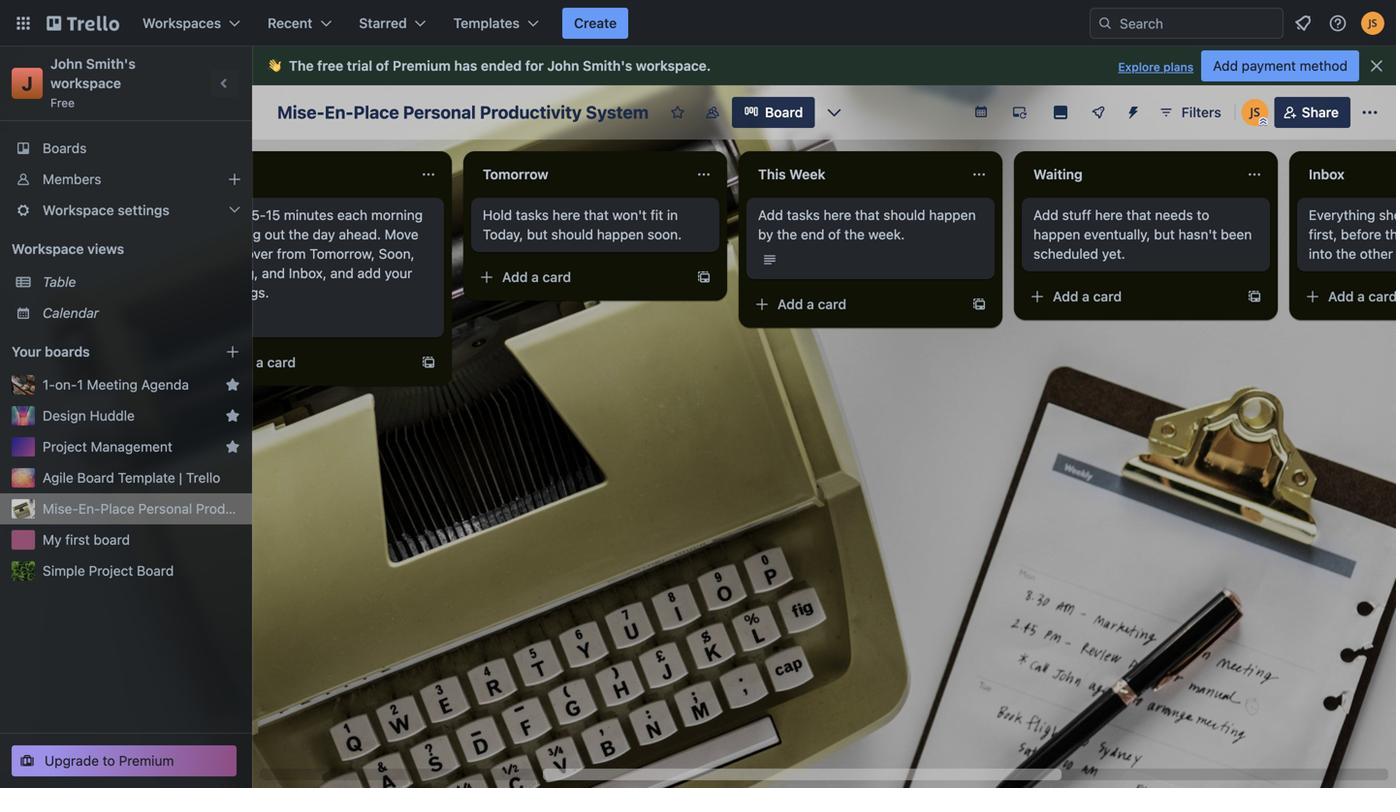 Task type: locate. For each thing, give the bounding box(es) containing it.
that inside add tasks here that should happen by the end of the week.
[[852, 207, 877, 223]]

0 horizontal spatial premium
[[119, 753, 174, 769]]

that up eventually,
[[1124, 207, 1149, 223]]

a down scheduled
[[1079, 288, 1087, 304]]

0 vertical spatial mise-en-place personal productivity system
[[277, 102, 649, 123]]

tomorrow
[[480, 166, 546, 182]]

trial
[[347, 58, 372, 74]]

0 vertical spatial personal
[[403, 102, 476, 123]]

upgrade to premium
[[45, 753, 174, 769]]

1 horizontal spatial and
[[327, 265, 351, 281]]

here inside add tasks here that should happen by the end of the week.
[[821, 207, 849, 223]]

workspace visible image
[[705, 105, 721, 120]]

john smith's workspace link
[[50, 56, 139, 91]]

upgrade to premium link
[[12, 746, 237, 777]]

add a card down scheduled
[[1050, 288, 1119, 304]]

workspace up table
[[12, 241, 84, 257]]

1 vertical spatial en-
[[78, 501, 100, 517]]

card
[[540, 269, 568, 285], [1090, 288, 1119, 304], [815, 296, 844, 312], [264, 354, 293, 370]]

0 horizontal spatial place
[[100, 501, 135, 517]]

0 horizontal spatial system
[[275, 501, 321, 517]]

a for waiting
[[1079, 288, 1087, 304]]

that for needs
[[1124, 207, 1149, 223]]

0 horizontal spatial smith's
[[86, 56, 136, 72]]

0 horizontal spatial tasks
[[513, 207, 546, 223]]

power ups image
[[1091, 105, 1106, 120]]

en- down free
[[325, 102, 354, 123]]

1 horizontal spatial premium
[[393, 58, 451, 74]]

card down yet.
[[1090, 288, 1119, 304]]

the right by
[[774, 226, 794, 242]]

1 horizontal spatial smith's
[[583, 58, 633, 74]]

settings
[[118, 202, 170, 218]]

1 horizontal spatial here
[[821, 207, 849, 223]]

1-on-1 meeting agenda
[[43, 377, 189, 393]]

add a card button for tomorrow
[[468, 262, 686, 293]]

system
[[586, 102, 649, 123], [275, 501, 321, 517]]

3 starred icon image from the top
[[225, 439, 240, 455]]

my first board link
[[43, 530, 240, 550]]

productivity inside text box
[[480, 102, 582, 123]]

but down needs
[[1151, 226, 1172, 242]]

mise-en-place personal productivity system down |
[[43, 501, 321, 517]]

1 horizontal spatial personal
[[403, 102, 476, 123]]

john up free
[[50, 56, 83, 72]]

add up by
[[755, 207, 780, 223]]

0 horizontal spatial john smith (johnsmith38824343) image
[[1242, 99, 1269, 126]]

project
[[43, 439, 87, 455], [89, 563, 133, 579]]

3 that from the left
[[1124, 207, 1149, 223]]

happen inside hold tasks here that won't fit in today, but should happen soon.
[[594, 226, 641, 242]]

en- up my first board
[[78, 501, 100, 517]]

week
[[787, 166, 823, 182]]

0 vertical spatial john smith (johnsmith38824343) image
[[1361, 12, 1385, 35]]

boards link
[[0, 133, 252, 164]]

here for today,
[[550, 207, 578, 223]]

a for tomorrow
[[529, 269, 536, 285]]

1 vertical spatial starred icon image
[[225, 408, 240, 424]]

filters
[[1182, 104, 1222, 120]]

1 vertical spatial john smith (johnsmith38824343) image
[[1242, 99, 1269, 126]]

workspace down members
[[43, 202, 114, 218]]

1 horizontal spatial john smith (johnsmith38824343) image
[[1361, 12, 1385, 35]]

that inside add stuff here that needs to happen eventually, but hasn't been scheduled yet.
[[1124, 207, 1149, 223]]

2 tasks from the left
[[784, 207, 817, 223]]

0 vertical spatial project
[[43, 439, 87, 455]]

should up 'week.'
[[881, 207, 923, 223]]

add inside button
[[1213, 58, 1238, 74]]

premium left has
[[393, 58, 451, 74]]

starred icon image for 1-on-1 meeting agenda
[[225, 377, 240, 393]]

tasks inside add tasks here that should happen by the end of the week.
[[784, 207, 817, 223]]

the up from
[[286, 226, 306, 242]]

.
[[707, 58, 711, 74]]

card for this week
[[815, 296, 844, 312]]

0 horizontal spatial john
[[50, 56, 83, 72]]

personal down has
[[403, 102, 476, 123]]

should inside hold tasks here that won't fit in today, but should happen soon.
[[549, 226, 590, 242]]

workspace for workspace views
[[12, 241, 84, 257]]

create
[[574, 15, 617, 31]]

tasks right hold
[[513, 207, 546, 223]]

👋 the free trial of premium has ended for john smith's workspace .
[[268, 58, 711, 74]]

1 horizontal spatial mise-
[[277, 102, 325, 123]]

everything sho
[[1306, 207, 1396, 262]]

each
[[334, 207, 365, 223]]

add
[[354, 265, 378, 281]]

1 horizontal spatial en-
[[325, 102, 354, 123]]

workspace settings
[[43, 202, 170, 218]]

board inside agile board template | trello link
[[77, 470, 114, 486]]

payment
[[1242, 58, 1296, 74]]

a down "end"
[[804, 296, 812, 312]]

open information menu image
[[1329, 14, 1348, 33]]

agile board template | trello
[[43, 470, 220, 486]]

system inside text box
[[586, 102, 649, 123]]

0 horizontal spatial here
[[550, 207, 578, 223]]

0 horizontal spatial project
[[43, 439, 87, 455]]

productivity down trello at the left bottom
[[196, 501, 271, 517]]

1 vertical spatial create from template… image
[[418, 355, 433, 370]]

project down design on the left bottom of the page
[[43, 439, 87, 455]]

0 horizontal spatial of
[[376, 58, 389, 74]]

banner
[[252, 47, 1396, 85]]

1 horizontal spatial productivity
[[480, 102, 582, 123]]

of right trial
[[376, 58, 389, 74]]

add a card button for today
[[193, 347, 410, 378]]

customize views image
[[825, 103, 844, 122]]

here up eventually,
[[1092, 207, 1120, 223]]

place down trial
[[354, 102, 399, 123]]

workspace views
[[12, 241, 124, 257]]

1 horizontal spatial project
[[89, 563, 133, 579]]

starred button
[[347, 8, 438, 39]]

1 horizontal spatial should
[[881, 207, 923, 223]]

mise- down agile
[[43, 501, 78, 517]]

2 vertical spatial starred icon image
[[225, 439, 240, 455]]

1 but from the left
[[524, 226, 545, 242]]

1 vertical spatial personal
[[138, 501, 192, 517]]

here up "end"
[[821, 207, 849, 223]]

but inside add stuff here that needs to happen eventually, but hasn't been scheduled yet.
[[1151, 226, 1172, 242]]

1 horizontal spatial but
[[1151, 226, 1172, 242]]

tasks up "end"
[[784, 207, 817, 223]]

mise- inside text box
[[277, 102, 325, 123]]

1 horizontal spatial john
[[547, 58, 579, 74]]

tasks for but
[[513, 207, 546, 223]]

0 vertical spatial en-
[[325, 102, 354, 123]]

but for eventually,
[[1151, 226, 1172, 242]]

your
[[382, 265, 409, 281]]

but
[[524, 226, 545, 242], [1151, 226, 1172, 242]]

here inside add stuff here that needs to happen eventually, but hasn't been scheduled yet.
[[1092, 207, 1120, 223]]

smith's down back to home image
[[86, 56, 136, 72]]

add inside add stuff here that needs to happen eventually, but hasn't been scheduled yet.
[[1031, 207, 1056, 223]]

2 horizontal spatial here
[[1092, 207, 1120, 223]]

board
[[765, 104, 803, 120], [77, 470, 114, 486], [137, 563, 174, 579]]

workspace up free
[[50, 75, 121, 91]]

0 vertical spatial productivity
[[480, 102, 582, 123]]

here inside hold tasks here that won't fit in today, but should happen soon.
[[550, 207, 578, 223]]

john inside john smith's workspace free
[[50, 56, 83, 72]]

starred
[[359, 15, 407, 31]]

the inside spend 5-15 minutes each morning planning out the day ahead. move cards over from tomorrow, soon, waiting, and inbox, and add your meetings.
[[286, 226, 306, 242]]

0 vertical spatial place
[[354, 102, 399, 123]]

a for this week
[[804, 296, 812, 312]]

banner containing 👋
[[252, 47, 1396, 85]]

1 horizontal spatial place
[[354, 102, 399, 123]]

here for the
[[821, 207, 849, 223]]

0 horizontal spatial board
[[77, 470, 114, 486]]

1 vertical spatial workspace
[[12, 241, 84, 257]]

card for waiting
[[1090, 288, 1119, 304]]

mise- down the
[[277, 102, 325, 123]]

2 starred icon image from the top
[[225, 408, 240, 424]]

1 vertical spatial create from template… image
[[969, 297, 984, 312]]

personal inside mise-en-place personal productivity system link
[[138, 501, 192, 517]]

starred icon image
[[225, 377, 240, 393], [225, 408, 240, 424], [225, 439, 240, 455]]

personal
[[403, 102, 476, 123], [138, 501, 192, 517]]

1 the from the left
[[286, 226, 306, 242]]

add left payment on the top right of the page
[[1213, 58, 1238, 74]]

1 horizontal spatial that
[[852, 207, 877, 223]]

0 vertical spatial workspace
[[43, 202, 114, 218]]

card down hold tasks here that won't fit in today, but should happen soon.
[[540, 269, 568, 285]]

here down tomorrow text field
[[550, 207, 578, 223]]

free
[[317, 58, 343, 74]]

spend 5-15 minutes each morning planning out the day ahead. move cards over from tomorrow, soon, waiting, and inbox, and add your meetings.
[[205, 207, 420, 301]]

0 horizontal spatial personal
[[138, 501, 192, 517]]

add a card button down hold tasks here that won't fit in today, but should happen soon.
[[468, 262, 686, 293]]

1 tasks from the left
[[513, 207, 546, 223]]

project management button
[[43, 437, 217, 457]]

soon.
[[645, 226, 679, 242]]

explore plans button
[[1118, 55, 1194, 79]]

0 horizontal spatial workspace
[[50, 75, 121, 91]]

0 vertical spatial mise-
[[277, 102, 325, 123]]

1 vertical spatial system
[[275, 501, 321, 517]]

but inside hold tasks here that won't fit in today, but should happen soon.
[[524, 226, 545, 242]]

add a card button down inbox,
[[193, 347, 410, 378]]

that for should
[[852, 207, 877, 223]]

a
[[529, 269, 536, 285], [1079, 288, 1087, 304], [804, 296, 812, 312], [253, 354, 261, 370]]

0 vertical spatial starred icon image
[[225, 377, 240, 393]]

0 horizontal spatial that
[[581, 207, 606, 223]]

0 vertical spatial to
[[1194, 207, 1207, 223]]

mise-en-place personal productivity system down has
[[277, 102, 649, 123]]

1 vertical spatial should
[[549, 226, 590, 242]]

of inside banner
[[376, 58, 389, 74]]

and down tomorrow,
[[327, 265, 351, 281]]

project management
[[43, 439, 172, 455]]

this week
[[755, 166, 823, 182]]

add a card down today,
[[499, 269, 568, 285]]

1 horizontal spatial of
[[825, 226, 838, 242]]

0 horizontal spatial should
[[549, 226, 590, 242]]

meetings.
[[205, 285, 266, 301]]

john smith (johnsmith38824343) image down payment on the top right of the page
[[1242, 99, 1269, 126]]

of right "end"
[[825, 226, 838, 242]]

card down "end"
[[815, 296, 844, 312]]

3 here from the left
[[1092, 207, 1120, 223]]

add a card button down 'week.'
[[744, 289, 961, 320]]

mise-
[[277, 102, 325, 123], [43, 501, 78, 517]]

1 horizontal spatial system
[[586, 102, 649, 123]]

and down over
[[259, 265, 282, 281]]

that left the won't
[[581, 207, 606, 223]]

smith's inside john smith's workspace free
[[86, 56, 136, 72]]

0 vertical spatial workspace
[[636, 58, 707, 74]]

add down meetings.
[[224, 354, 250, 370]]

0 vertical spatial system
[[586, 102, 649, 123]]

workspace up star or unstar board 'icon' on the top left
[[636, 58, 707, 74]]

project down board
[[89, 563, 133, 579]]

add left 'stuff'
[[1031, 207, 1056, 223]]

2 but from the left
[[1151, 226, 1172, 242]]

0 vertical spatial create from template… image
[[693, 270, 709, 285]]

1 here from the left
[[550, 207, 578, 223]]

workspace inside dropdown button
[[43, 202, 114, 218]]

0 horizontal spatial mise-
[[43, 501, 78, 517]]

0 horizontal spatial productivity
[[196, 501, 271, 517]]

should inside add tasks here that should happen by the end of the week.
[[881, 207, 923, 223]]

0 vertical spatial board
[[765, 104, 803, 120]]

john right for
[[547, 58, 579, 74]]

card for tomorrow
[[540, 269, 568, 285]]

Today text field
[[193, 159, 406, 190]]

1 vertical spatial board
[[77, 470, 114, 486]]

1 horizontal spatial board
[[137, 563, 174, 579]]

0 horizontal spatial and
[[259, 265, 282, 281]]

add a card button
[[468, 262, 686, 293], [1019, 281, 1236, 312], [744, 289, 961, 320], [193, 347, 410, 378]]

over
[[243, 246, 270, 262]]

calendar power-up image
[[973, 104, 989, 119]]

0 horizontal spatial create from template… image
[[693, 270, 709, 285]]

board down project management
[[77, 470, 114, 486]]

0 vertical spatial create from template… image
[[1244, 289, 1260, 304]]

1 horizontal spatial create from template… image
[[969, 297, 984, 312]]

0 horizontal spatial the
[[286, 226, 306, 242]]

2 horizontal spatial the
[[842, 226, 862, 242]]

1 horizontal spatial create from template… image
[[1244, 289, 1260, 304]]

1 vertical spatial place
[[100, 501, 135, 517]]

that up 'week.'
[[852, 207, 877, 223]]

the left 'week.'
[[842, 226, 862, 242]]

table link
[[43, 272, 240, 292]]

create from template… image for add stuff here that needs to happen eventually, but hasn't been scheduled yet.
[[1244, 289, 1260, 304]]

but right today,
[[524, 226, 545, 242]]

this
[[755, 166, 783, 182]]

stuff
[[1059, 207, 1089, 223]]

create from template… image
[[1244, 289, 1260, 304], [418, 355, 433, 370]]

1 starred icon image from the top
[[225, 377, 240, 393]]

tasks inside hold tasks here that won't fit in today, but should happen soon.
[[513, 207, 546, 223]]

add a card down "end"
[[775, 296, 844, 312]]

john
[[50, 56, 83, 72], [547, 58, 579, 74]]

productivity down for
[[480, 102, 582, 123]]

smith's down create button
[[583, 58, 633, 74]]

to right upgrade
[[103, 753, 115, 769]]

should
[[881, 207, 923, 223], [549, 226, 590, 242]]

john smith (johnsmith38824343) image right open information menu image
[[1361, 12, 1385, 35]]

1 vertical spatial project
[[89, 563, 133, 579]]

starred icon image for design huddle
[[225, 408, 240, 424]]

hold tasks here that won't fit in today, but should happen soon.
[[480, 207, 679, 242]]

1 horizontal spatial workspace
[[636, 58, 707, 74]]

members link
[[0, 164, 252, 195]]

workspace settings button
[[0, 195, 252, 226]]

automation image
[[1118, 97, 1145, 124]]

1 vertical spatial productivity
[[196, 501, 271, 517]]

premium right upgrade
[[119, 753, 174, 769]]

|
[[179, 470, 182, 486]]

project inside simple project board link
[[89, 563, 133, 579]]

project inside project management button
[[43, 439, 87, 455]]

2 horizontal spatial board
[[765, 104, 803, 120]]

add payment method
[[1213, 58, 1348, 74]]

personal down |
[[138, 501, 192, 517]]

1 vertical spatial mise-
[[43, 501, 78, 517]]

0 vertical spatial should
[[881, 207, 923, 223]]

add down scheduled
[[1050, 288, 1076, 304]]

add a card button down yet.
[[1019, 281, 1236, 312]]

add inside add tasks here that should happen by the end of the week.
[[755, 207, 780, 223]]

1 horizontal spatial to
[[1194, 207, 1207, 223]]

a down hold tasks here that won't fit in today, but should happen soon.
[[529, 269, 536, 285]]

2 here from the left
[[821, 207, 849, 223]]

show menu image
[[1361, 103, 1380, 122]]

workspace for workspace settings
[[43, 202, 114, 218]]

here
[[550, 207, 578, 223], [821, 207, 849, 223], [1092, 207, 1120, 223]]

1 that from the left
[[581, 207, 606, 223]]

1-
[[43, 377, 55, 393]]

add stuff here that needs to happen eventually, but hasn't been scheduled yet.
[[1031, 207, 1249, 262]]

to up hasn't
[[1194, 207, 1207, 223]]

board left customize views icon
[[765, 104, 803, 120]]

tasks
[[513, 207, 546, 223], [784, 207, 817, 223]]

today
[[205, 166, 244, 182]]

wave image
[[268, 57, 281, 75]]

your boards with 7 items element
[[12, 340, 196, 364]]

0 horizontal spatial happen
[[594, 226, 641, 242]]

hold tasks here that won't fit in today, but should happen soon. link
[[480, 206, 705, 244]]

create from template… image
[[693, 270, 709, 285], [969, 297, 984, 312]]

mise-en-place personal productivity system inside text box
[[277, 102, 649, 123]]

2 vertical spatial board
[[137, 563, 174, 579]]

0 horizontal spatial to
[[103, 753, 115, 769]]

Search field
[[1113, 9, 1283, 38]]

happen
[[926, 207, 973, 223], [594, 226, 641, 242], [1031, 226, 1078, 242]]

0 vertical spatial premium
[[393, 58, 451, 74]]

place up board
[[100, 501, 135, 517]]

0 horizontal spatial create from template… image
[[418, 355, 433, 370]]

1 horizontal spatial happen
[[926, 207, 973, 223]]

simple project board link
[[43, 561, 240, 581]]

has
[[454, 58, 477, 74]]

0 vertical spatial of
[[376, 58, 389, 74]]

1 vertical spatial workspace
[[50, 75, 121, 91]]

1 horizontal spatial tasks
[[784, 207, 817, 223]]

board link
[[732, 97, 815, 128]]

Tomorrow text field
[[468, 159, 682, 190]]

board down my first board link
[[137, 563, 174, 579]]

1 vertical spatial of
[[825, 226, 838, 242]]

trello
[[186, 470, 220, 486]]

1 horizontal spatial the
[[774, 226, 794, 242]]

2 that from the left
[[852, 207, 877, 223]]

that inside hold tasks here that won't fit in today, but should happen soon.
[[581, 207, 606, 223]]

add tasks here that should happen by the end of the week. link
[[755, 206, 980, 244]]

add a card for this week
[[775, 296, 844, 312]]

0 horizontal spatial but
[[524, 226, 545, 242]]

3 the from the left
[[842, 226, 862, 242]]

on-
[[55, 377, 77, 393]]

add down today,
[[499, 269, 525, 285]]

today,
[[480, 226, 520, 242]]

2 horizontal spatial happen
[[1031, 226, 1078, 242]]

this member is an admin of this board. image
[[1259, 117, 1268, 126]]

should down tomorrow text field
[[549, 226, 590, 242]]

agile
[[43, 470, 74, 486]]

2 horizontal spatial that
[[1124, 207, 1149, 223]]

john smith (johnsmith38824343) image
[[1361, 12, 1385, 35], [1242, 99, 1269, 126]]

2 the from the left
[[774, 226, 794, 242]]



Task type: describe. For each thing, give the bounding box(es) containing it.
everything sho link
[[1306, 206, 1396, 264]]

tomorrow,
[[307, 246, 372, 262]]

share
[[1302, 104, 1339, 120]]

0 horizontal spatial en-
[[78, 501, 100, 517]]

happen inside add stuff here that needs to happen eventually, but hasn't been scheduled yet.
[[1031, 226, 1078, 242]]

personal inside "mise-en-place personal productivity system" text box
[[403, 102, 476, 123]]

explore plans
[[1118, 60, 1194, 74]]

in
[[664, 207, 675, 223]]

en- inside text box
[[325, 102, 354, 123]]

my first board
[[43, 532, 130, 548]]

workspace navigation collapse icon image
[[211, 70, 239, 97]]

waiting
[[1031, 166, 1080, 182]]

create from template… image for spend 5-15 minutes each morning planning out the day ahead. move cards over from tomorrow, soon, waiting, and inbox, and add your meetings.
[[418, 355, 433, 370]]

1 vertical spatial to
[[103, 753, 115, 769]]

boards
[[45, 344, 90, 360]]

to inside add stuff here that needs to happen eventually, but hasn't been scheduled yet.
[[1194, 207, 1207, 223]]

5-
[[249, 207, 263, 223]]

This Week text field
[[744, 159, 957, 190]]

filters button
[[1153, 97, 1227, 128]]

calendar
[[43, 305, 99, 321]]

workspaces button
[[131, 8, 252, 39]]

free
[[50, 96, 75, 110]]

starred icon image for project management
[[225, 439, 240, 455]]

Inbox text field
[[1295, 159, 1396, 190]]

morning
[[368, 207, 420, 223]]

needs
[[1152, 207, 1190, 223]]

add a card button for waiting
[[1019, 281, 1236, 312]]

board inside simple project board link
[[137, 563, 174, 579]]

j link
[[12, 68, 43, 99]]

a right the add board image
[[253, 354, 261, 370]]

1 and from the left
[[259, 265, 282, 281]]

spend
[[205, 207, 245, 223]]

tasks for end
[[784, 207, 817, 223]]

design huddle
[[43, 408, 135, 424]]

sho
[[1376, 207, 1396, 223]]

place inside text box
[[354, 102, 399, 123]]

by
[[755, 226, 771, 242]]

here for eventually,
[[1092, 207, 1120, 223]]

automate by zapier icon image
[[1054, 106, 1067, 119]]

inbox
[[1306, 166, 1342, 182]]

repeats icon image
[[1013, 106, 1027, 119]]

soon,
[[376, 246, 412, 262]]

for
[[525, 58, 544, 74]]

add a card for waiting
[[1050, 288, 1119, 304]]

workspace inside banner
[[636, 58, 707, 74]]

create from template… image for tomorrow
[[693, 270, 709, 285]]

add tasks here that should happen by the end of the week.
[[755, 207, 973, 242]]

planning
[[205, 226, 258, 242]]

add stuff here that needs to happen eventually, but hasn't been scheduled yet. link
[[1031, 206, 1256, 264]]

won't
[[610, 207, 644, 223]]

add a card down meetings.
[[224, 354, 293, 370]]

workspaces
[[143, 15, 221, 31]]

board inside board link
[[765, 104, 803, 120]]

week.
[[866, 226, 902, 242]]

search image
[[1098, 16, 1113, 31]]

fit
[[648, 207, 661, 223]]

but for today,
[[524, 226, 545, 242]]

john smith (johnsmith38824343) image inside primary element
[[1361, 12, 1385, 35]]

Waiting text field
[[1019, 159, 1233, 190]]

primary element
[[0, 0, 1396, 47]]

design
[[43, 408, 86, 424]]

card right the add board image
[[264, 354, 293, 370]]

star or unstar board image
[[670, 105, 686, 120]]

1 vertical spatial premium
[[119, 753, 174, 769]]

happen inside add tasks here that should happen by the end of the week.
[[926, 207, 973, 223]]

move
[[382, 226, 416, 242]]

ended
[[481, 58, 522, 74]]

end
[[798, 226, 822, 242]]

john smith's workspace free
[[50, 56, 139, 110]]

out
[[262, 226, 282, 242]]

everything
[[1306, 207, 1373, 223]]

members
[[43, 171, 101, 187]]

explore
[[1118, 60, 1161, 74]]

first
[[65, 532, 90, 548]]

15
[[263, 207, 277, 223]]

simple project board
[[43, 563, 174, 579]]

simple
[[43, 563, 85, 579]]

management
[[91, 439, 172, 455]]

Board name text field
[[268, 97, 659, 128]]

workspace inside john smith's workspace free
[[50, 75, 121, 91]]

day
[[310, 226, 332, 242]]

1-on-1 meeting agenda button
[[43, 375, 217, 395]]

been
[[1218, 226, 1249, 242]]

add payment method button
[[1202, 50, 1360, 81]]

add board image
[[225, 344, 240, 360]]

views
[[87, 241, 124, 257]]

agenda
[[141, 377, 189, 393]]

spend 5-15 minutes each morning planning out the day ahead. move cards over from tomorrow, soon, waiting, and inbox, and add your meetings. link
[[205, 206, 430, 303]]

agile board template | trello link
[[43, 468, 240, 488]]

design huddle button
[[43, 406, 217, 426]]

0 notifications image
[[1292, 12, 1315, 35]]

back to home image
[[47, 8, 119, 39]]

meeting
[[87, 377, 138, 393]]

your boards
[[12, 344, 90, 360]]

👋
[[268, 58, 281, 74]]

templates
[[454, 15, 520, 31]]

scheduled
[[1031, 246, 1096, 262]]

boards
[[43, 140, 87, 156]]

recent
[[268, 15, 313, 31]]

yet.
[[1099, 246, 1123, 262]]

of inside add tasks here that should happen by the end of the week.
[[825, 226, 838, 242]]

that for won't
[[581, 207, 606, 223]]

inbox,
[[286, 265, 324, 281]]

your
[[12, 344, 41, 360]]

add down "end"
[[775, 296, 800, 312]]

share button
[[1275, 97, 1351, 128]]

add a card button for this week
[[744, 289, 961, 320]]

j
[[22, 72, 33, 95]]

waiting,
[[205, 265, 255, 281]]

calendar link
[[43, 304, 240, 323]]

hold
[[480, 207, 509, 223]]

plans
[[1164, 60, 1194, 74]]

add a card for tomorrow
[[499, 269, 568, 285]]

create from template… image for this week
[[969, 297, 984, 312]]

1 vertical spatial mise-en-place personal productivity system
[[43, 501, 321, 517]]

board
[[94, 532, 130, 548]]

my
[[43, 532, 62, 548]]

2 and from the left
[[327, 265, 351, 281]]



Task type: vqa. For each thing, say whether or not it's contained in the screenshot.
right 0
no



